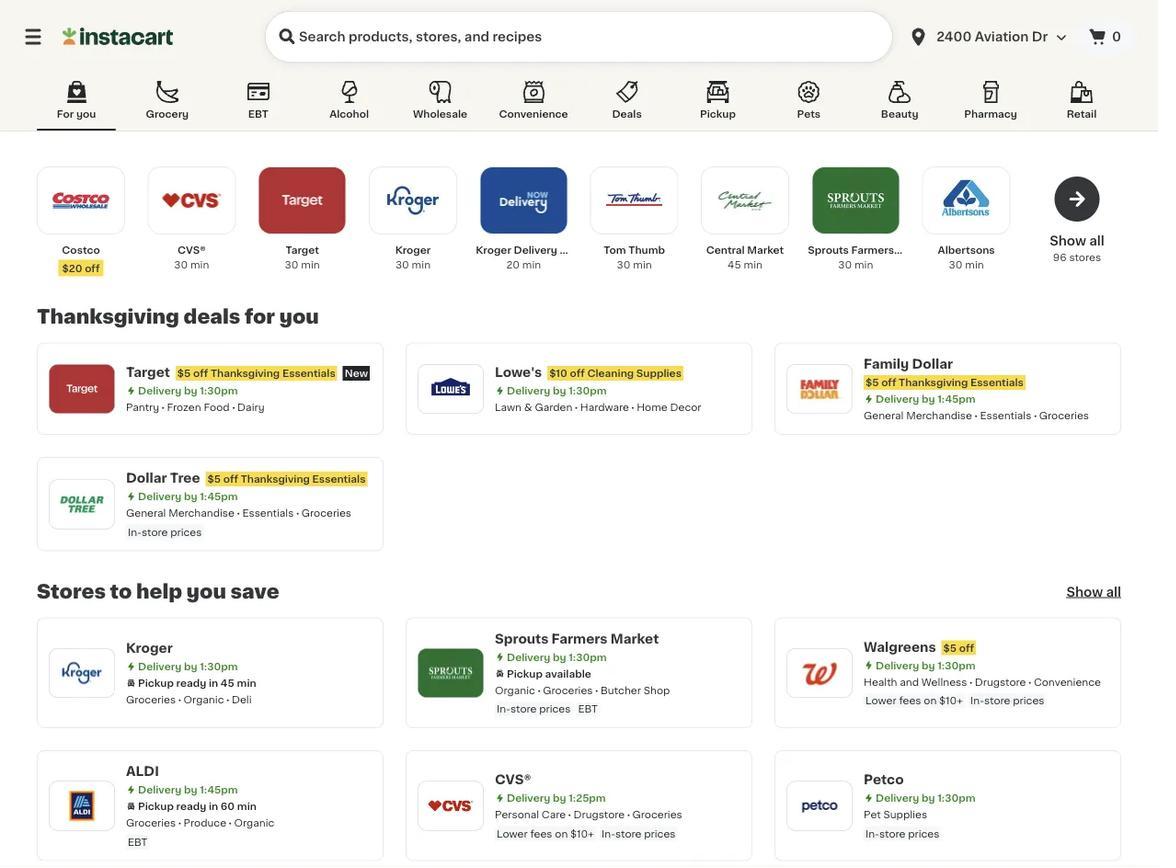Task type: describe. For each thing, give the bounding box(es) containing it.
lower inside personal care drugstore groceries lower fees on $10+ in-store prices
[[497, 829, 528, 839]]

delivery for sprouts farmers market logo
[[507, 653, 551, 663]]

delivery by 1:30pm for frozen food
[[138, 386, 238, 396]]

1:25pm
[[569, 794, 606, 804]]

1:30pm for frozen food
[[200, 386, 238, 396]]

$5 inside target $5 off thanksgiving essentials new
[[178, 368, 191, 379]]

1:30pm for pickup available
[[569, 653, 607, 663]]

target logo image
[[58, 365, 106, 413]]

0 horizontal spatial organic
[[184, 695, 224, 705]]

dollar tree logo image
[[58, 481, 106, 529]]

for you button
[[37, 77, 116, 131]]

tom thumb image
[[603, 169, 666, 232]]

min right 60
[[237, 802, 257, 812]]

30 for target 30 min
[[285, 260, 299, 270]]

ebt button
[[219, 77, 298, 131]]

store inside personal care drugstore groceries lower fees on $10+ in-store prices
[[616, 829, 642, 839]]

store inside general merchandise essentials groceries in-store prices
[[142, 527, 168, 538]]

tom thumb 30 min
[[604, 245, 665, 270]]

60
[[221, 802, 235, 812]]

2 vertical spatial delivery by 1:45pm
[[138, 786, 238, 796]]

merchandise for general merchandise essentials groceries in-store prices
[[169, 509, 235, 519]]

show all
[[1067, 586, 1122, 599]]

lower inside health and wellness drugstore convenience lower fees on $10+ in-store prices
[[866, 696, 897, 706]]

wholesale
[[413, 109, 468, 119]]

kroger for kroger
[[126, 642, 173, 655]]

fees inside health and wellness drugstore convenience lower fees on $10+ in-store prices
[[900, 696, 922, 706]]

ebt inside organic groceries butcher shop in-store prices ebt
[[578, 705, 598, 715]]

store inside pet supplies in-store prices
[[880, 829, 906, 839]]

show all 96 stores
[[1050, 235, 1105, 263]]

farmers for sprouts farmers market 30 min
[[852, 245, 895, 255]]

groceries inside organic groceries butcher shop in-store prices ebt
[[543, 686, 593, 696]]

by for aldi logo
[[184, 786, 197, 796]]

groceries inside groceries produce organic ebt
[[126, 819, 176, 829]]

by for the "dollar tree logo"
[[184, 492, 197, 502]]

stores
[[37, 583, 106, 602]]

target 30 min
[[285, 245, 320, 270]]

central
[[707, 245, 745, 255]]

new
[[345, 368, 368, 379]]

30 for kroger 30 min
[[396, 260, 409, 270]]

pets button
[[770, 77, 849, 131]]

prices inside personal care drugstore groceries lower fees on $10+ in-store prices
[[645, 829, 676, 839]]

thanksgiving deals for you
[[37, 307, 319, 327]]

market for sprouts farmers market
[[611, 633, 659, 646]]

delivery by 1:30pm for hardware
[[507, 386, 607, 396]]

market inside central market 45 min
[[748, 245, 784, 255]]

general merchandise essentials groceries
[[864, 411, 1090, 421]]

min inside central market 45 min
[[744, 260, 763, 270]]

fees inside personal care drugstore groceries lower fees on $10+ in-store prices
[[531, 829, 553, 839]]

by for 'family dollar logo'
[[922, 394, 936, 405]]

market for sprouts farmers market 30 min
[[897, 245, 934, 255]]

pharmacy button
[[952, 77, 1031, 131]]

1:30pm for pickup ready in 45 min
[[200, 662, 238, 672]]

min inside kroger delivery now 20 min
[[523, 260, 541, 270]]

ready for kroger
[[176, 679, 206, 689]]

show for show all 96 stores
[[1050, 235, 1087, 248]]

min inside sprouts farmers market 30 min
[[855, 260, 874, 270]]

by for the target logo
[[184, 386, 197, 396]]

wholesale button
[[401, 77, 480, 131]]

kroger image
[[382, 169, 445, 232]]

in for aldi
[[209, 802, 218, 812]]

merchandise for general merchandise essentials groceries
[[907, 411, 973, 421]]

prices inside pet supplies in-store prices
[[909, 829, 940, 839]]

health
[[864, 677, 898, 688]]

organic groceries butcher shop in-store prices ebt
[[495, 686, 670, 715]]

shop
[[644, 686, 670, 696]]

deals
[[184, 307, 241, 327]]

general for general merchandise essentials groceries
[[864, 411, 904, 421]]

thanksgiving inside target $5 off thanksgiving essentials new
[[211, 368, 280, 379]]

&
[[524, 402, 533, 413]]

dollar tree $5 off thanksgiving essentials
[[126, 472, 366, 485]]

hardware
[[581, 402, 629, 413]]

sprouts farmers market image
[[825, 169, 888, 232]]

sprouts farmers market logo image
[[427, 650, 475, 697]]

20
[[507, 260, 520, 270]]

frozen
[[167, 402, 201, 413]]

thanksgiving down $20
[[37, 307, 179, 327]]

delivery by 1:45pm for tree
[[138, 492, 238, 502]]

supplies inside pet supplies in-store prices
[[884, 810, 928, 821]]

food
[[204, 402, 230, 413]]

1:30pm for drugstore
[[938, 661, 976, 671]]

ebt inside groceries produce organic ebt
[[128, 838, 148, 848]]

personal
[[495, 810, 539, 821]]

cvs® logo image
[[427, 783, 475, 830]]

petco logo image
[[796, 783, 844, 830]]

alcohol
[[330, 109, 369, 119]]

pickup for aldi
[[138, 802, 174, 812]]

off for costco
[[85, 263, 100, 273]]

petco
[[864, 774, 904, 787]]

lowe's $10 off cleaning supplies
[[495, 366, 682, 379]]

delivery by 1:30pm for pickup available
[[507, 653, 607, 663]]

decor
[[671, 402, 702, 413]]

pantry
[[126, 402, 159, 413]]

$10
[[550, 368, 568, 379]]

dollar inside family dollar $5 off thanksgiving essentials
[[913, 358, 954, 370]]

central market 45 min
[[707, 245, 784, 270]]

deli
[[232, 695, 252, 705]]

delivery for walgreens logo
[[876, 661, 920, 671]]

shop categories tab list
[[37, 77, 1122, 131]]

target for target 30 min
[[286, 245, 319, 255]]

pickup button
[[679, 77, 758, 131]]

personal care drugstore groceries lower fees on $10+ in-store prices
[[495, 810, 683, 839]]

organic inside groceries produce organic ebt
[[234, 819, 275, 829]]

min inside kroger 30 min
[[412, 260, 431, 270]]

cvs® image
[[160, 169, 223, 232]]

beauty button
[[861, 77, 940, 131]]

thanksgiving inside family dollar $5 off thanksgiving essentials
[[899, 378, 969, 388]]

2400 aviation dr
[[937, 30, 1048, 43]]

lowe's
[[495, 366, 542, 379]]

available
[[545, 669, 592, 679]]

albertsons 30 min
[[938, 245, 996, 270]]

cleaning
[[588, 368, 634, 379]]

retail button
[[1043, 77, 1122, 131]]

$5 inside "walgreens $5 off"
[[944, 643, 957, 654]]

walgreens logo image
[[796, 650, 844, 697]]

pantry frozen food dairy
[[126, 402, 265, 413]]

by for kroger logo
[[184, 662, 197, 672]]

pet
[[864, 810, 881, 821]]

essentials inside target $5 off thanksgiving essentials new
[[282, 368, 336, 379]]

off for walgreens
[[960, 643, 975, 654]]

lawn
[[495, 402, 522, 413]]

grocery button
[[128, 77, 207, 131]]

retail
[[1067, 109, 1097, 119]]

save
[[231, 583, 279, 602]]

0 horizontal spatial 45
[[221, 679, 235, 689]]

farmers for sprouts farmers market
[[552, 633, 608, 646]]

garden
[[535, 402, 573, 413]]

kroger delivery now 20 min
[[476, 245, 584, 270]]

target for target $5 off thanksgiving essentials new
[[126, 366, 170, 379]]

store inside organic groceries butcher shop in-store prices ebt
[[511, 705, 537, 715]]

thumb
[[629, 245, 665, 255]]

aldi
[[126, 766, 159, 779]]

in- inside personal care drugstore groceries lower fees on $10+ in-store prices
[[602, 829, 616, 839]]

delivery by 1:25pm
[[507, 794, 606, 804]]

produce
[[184, 819, 227, 829]]

wellness
[[922, 677, 968, 688]]

essentials inside general merchandise essentials groceries in-store prices
[[242, 509, 294, 519]]

kroger 30 min
[[396, 245, 431, 270]]

groceries inside general merchandise essentials groceries in-store prices
[[302, 509, 352, 519]]

delivery for cvs® logo
[[507, 794, 551, 804]]

show all button
[[1067, 583, 1122, 601]]

show for show all
[[1067, 586, 1104, 599]]

delivery by 1:30pm for drugstore
[[876, 661, 976, 671]]

by for cvs® logo
[[553, 794, 567, 804]]

pickup inside button
[[700, 109, 736, 119]]

delivery by 1:30pm for pickup ready in 45 min
[[138, 662, 238, 672]]

tab panel containing thanksgiving deals for you
[[28, 161, 1131, 862]]



Task type: vqa. For each thing, say whether or not it's contained in the screenshot.


Task type: locate. For each thing, give the bounding box(es) containing it.
0 vertical spatial lower
[[866, 696, 897, 706]]

30 down kroger image
[[396, 260, 409, 270]]

farmers inside sprouts farmers market 30 min
[[852, 245, 895, 255]]

0 horizontal spatial dollar
[[126, 472, 167, 485]]

1 horizontal spatial drugstore
[[975, 677, 1027, 688]]

1 vertical spatial farmers
[[552, 633, 608, 646]]

target inside target 30 min
[[286, 245, 319, 255]]

market right central
[[748, 245, 784, 255]]

off for lowe's
[[570, 368, 585, 379]]

organic down 60
[[234, 819, 275, 829]]

0 horizontal spatial fees
[[531, 829, 553, 839]]

0 vertical spatial 45
[[728, 260, 742, 270]]

off inside family dollar $5 off thanksgiving essentials
[[882, 378, 897, 388]]

home
[[637, 402, 668, 413]]

45 inside central market 45 min
[[728, 260, 742, 270]]

merchandise
[[907, 411, 973, 421], [169, 509, 235, 519]]

min
[[190, 260, 209, 270], [301, 260, 320, 270], [412, 260, 431, 270], [523, 260, 541, 270], [633, 260, 652, 270], [744, 260, 763, 270], [855, 260, 874, 270], [966, 260, 985, 270], [237, 679, 256, 689], [237, 802, 257, 812]]

min down sprouts farmers market image
[[855, 260, 874, 270]]

1 in from the top
[[209, 679, 218, 689]]

supplies up home
[[637, 368, 682, 379]]

fees down and
[[900, 696, 922, 706]]

$5 down family
[[866, 378, 879, 388]]

30 inside kroger 30 min
[[396, 260, 409, 270]]

0 vertical spatial show
[[1050, 235, 1087, 248]]

0 vertical spatial target
[[286, 245, 319, 255]]

0 vertical spatial general
[[864, 411, 904, 421]]

30 down albertsons at right
[[949, 260, 963, 270]]

1:30pm up food
[[200, 386, 238, 396]]

delivery by 1:45pm for dollar
[[876, 394, 976, 405]]

0 vertical spatial sprouts
[[808, 245, 849, 255]]

0 vertical spatial fees
[[900, 696, 922, 706]]

essentials inside dollar tree $5 off thanksgiving essentials
[[313, 474, 366, 485]]

on
[[924, 696, 937, 706], [555, 829, 568, 839]]

cvs® 30 min
[[174, 245, 209, 270]]

farmers
[[852, 245, 895, 255], [552, 633, 608, 646]]

general right the "dollar tree logo"
[[126, 509, 166, 519]]

pets
[[798, 109, 821, 119]]

1 horizontal spatial ebt
[[248, 109, 269, 119]]

0 vertical spatial all
[[1090, 235, 1105, 248]]

cvs® for cvs® 30 min
[[178, 245, 206, 255]]

delivery up 'pickup available'
[[507, 653, 551, 663]]

1 horizontal spatial merchandise
[[907, 411, 973, 421]]

show inside popup button
[[1067, 586, 1104, 599]]

by for petco logo
[[922, 794, 936, 804]]

0 vertical spatial farmers
[[852, 245, 895, 255]]

instacart image
[[63, 26, 173, 48]]

1 horizontal spatial lower
[[866, 696, 897, 706]]

None search field
[[265, 11, 893, 63]]

$5 up the wellness
[[944, 643, 957, 654]]

sprouts for sprouts farmers market
[[495, 633, 549, 646]]

target $5 off thanksgiving essentials new
[[126, 366, 368, 379]]

pickup down aldi
[[138, 802, 174, 812]]

pickup for kroger
[[138, 679, 174, 689]]

kroger down kroger image
[[396, 245, 431, 255]]

aviation
[[975, 30, 1029, 43]]

lower down personal
[[497, 829, 528, 839]]

1 2400 aviation dr button from the left
[[900, 11, 1076, 63]]

show
[[1050, 235, 1087, 248], [1067, 586, 1104, 599]]

1:30pm
[[200, 386, 238, 396], [569, 386, 607, 396], [569, 653, 607, 663], [938, 661, 976, 671], [200, 662, 238, 672], [938, 794, 976, 804]]

2 vertical spatial you
[[187, 583, 226, 602]]

sprouts farmers market
[[495, 633, 659, 646]]

1 vertical spatial general
[[126, 509, 166, 519]]

sprouts inside sprouts farmers market 30 min
[[808, 245, 849, 255]]

groceries organic deli
[[126, 695, 252, 705]]

1 vertical spatial dollar
[[126, 472, 167, 485]]

1 vertical spatial show
[[1067, 586, 1104, 599]]

$10+ inside personal care drugstore groceries lower fees on $10+ in-store prices
[[571, 829, 595, 839]]

aldi logo image
[[58, 783, 106, 830]]

pickup available
[[507, 669, 592, 679]]

0 vertical spatial dollar
[[913, 358, 954, 370]]

off right $10
[[570, 368, 585, 379]]

sprouts down sprouts farmers market image
[[808, 245, 849, 255]]

stores
[[1070, 253, 1102, 263]]

convenience inside health and wellness drugstore convenience lower fees on $10+ in-store prices
[[1034, 677, 1102, 688]]

farmers up available
[[552, 633, 608, 646]]

off up general merchandise essentials groceries in-store prices in the left bottom of the page
[[223, 474, 238, 485]]

sprouts
[[808, 245, 849, 255], [495, 633, 549, 646]]

1 vertical spatial sprouts
[[495, 633, 549, 646]]

2 horizontal spatial you
[[280, 307, 319, 327]]

for
[[57, 109, 74, 119]]

min up deli
[[237, 679, 256, 689]]

delivery by 1:30pm down "walgreens $5 off"
[[876, 661, 976, 671]]

1 horizontal spatial $10+
[[940, 696, 964, 706]]

cvs® up personal
[[495, 774, 532, 787]]

$5 up frozen
[[178, 368, 191, 379]]

delivery by 1:30pm up garden
[[507, 386, 607, 396]]

min down kroger image
[[412, 260, 431, 270]]

on inside personal care drugstore groceries lower fees on $10+ in-store prices
[[555, 829, 568, 839]]

in left 60
[[209, 802, 218, 812]]

$5 inside dollar tree $5 off thanksgiving essentials
[[208, 474, 221, 485]]

1 horizontal spatial convenience
[[1034, 677, 1102, 688]]

target down target image
[[286, 245, 319, 255]]

1:30pm up pet supplies in-store prices
[[938, 794, 976, 804]]

on down care
[[555, 829, 568, 839]]

by for sprouts farmers market logo
[[553, 653, 567, 663]]

prices inside general merchandise essentials groceries in-store prices
[[170, 527, 202, 538]]

on down the wellness
[[924, 696, 937, 706]]

drugstore inside personal care drugstore groceries lower fees on $10+ in-store prices
[[574, 810, 625, 821]]

off inside dollar tree $5 off thanksgiving essentials
[[223, 474, 238, 485]]

general merchandise essentials groceries in-store prices
[[126, 509, 352, 538]]

0 vertical spatial on
[[924, 696, 937, 706]]

0 horizontal spatial farmers
[[552, 633, 608, 646]]

1 vertical spatial target
[[126, 366, 170, 379]]

on inside health and wellness drugstore convenience lower fees on $10+ in-store prices
[[924, 696, 937, 706]]

pickup left available
[[507, 669, 543, 679]]

min inside tom thumb 30 min
[[633, 260, 652, 270]]

kroger inside kroger delivery now 20 min
[[476, 245, 512, 255]]

0 vertical spatial you
[[76, 109, 96, 119]]

0 vertical spatial $10+
[[940, 696, 964, 706]]

by for walgreens logo
[[922, 661, 936, 671]]

merchandise down family dollar $5 off thanksgiving essentials
[[907, 411, 973, 421]]

0 horizontal spatial ebt
[[128, 838, 148, 848]]

central market image
[[714, 169, 777, 232]]

all inside show all popup button
[[1107, 586, 1122, 599]]

0 vertical spatial merchandise
[[907, 411, 973, 421]]

pharmacy
[[965, 109, 1018, 119]]

96
[[1054, 253, 1067, 263]]

ebt left alcohol
[[248, 109, 269, 119]]

now
[[560, 245, 584, 255]]

2 horizontal spatial organic
[[495, 686, 536, 696]]

5 30 from the left
[[839, 260, 852, 270]]

pet supplies in-store prices
[[864, 810, 940, 839]]

0 horizontal spatial lower
[[497, 829, 528, 839]]

1:45pm up general merchandise essentials groceries
[[938, 394, 976, 405]]

pickup up central market image
[[700, 109, 736, 119]]

organic down 'pickup available'
[[495, 686, 536, 696]]

1 horizontal spatial cvs®
[[495, 774, 532, 787]]

0 vertical spatial delivery by 1:45pm
[[876, 394, 976, 405]]

0 vertical spatial drugstore
[[975, 677, 1027, 688]]

0 horizontal spatial on
[[555, 829, 568, 839]]

2 vertical spatial 1:45pm
[[200, 786, 238, 796]]

min inside cvs® 30 min
[[190, 260, 209, 270]]

0 horizontal spatial kroger
[[126, 642, 173, 655]]

tab panel
[[28, 161, 1131, 862]]

family dollar logo image
[[796, 365, 844, 413]]

pickup for sprouts farmers market
[[507, 669, 543, 679]]

30 inside albertsons 30 min
[[949, 260, 963, 270]]

all for show all 96 stores
[[1090, 235, 1105, 248]]

in- inside pet supplies in-store prices
[[866, 829, 880, 839]]

help
[[136, 583, 182, 602]]

0 horizontal spatial cvs®
[[178, 245, 206, 255]]

deals button
[[588, 77, 667, 131]]

1:30pm for hardware
[[569, 386, 607, 396]]

kroger for kroger 30 min
[[396, 245, 431, 255]]

delivery by 1:45pm down tree
[[138, 492, 238, 502]]

for
[[245, 307, 275, 327]]

1:30pm up 'pickup ready in 45 min'
[[200, 662, 238, 672]]

1:30pm down sprouts farmers market
[[569, 653, 607, 663]]

1 horizontal spatial market
[[748, 245, 784, 255]]

6 30 from the left
[[949, 260, 963, 270]]

0 horizontal spatial all
[[1090, 235, 1105, 248]]

delivery for petco logo
[[876, 794, 920, 804]]

in for kroger
[[209, 679, 218, 689]]

care
[[542, 810, 566, 821]]

albertsons
[[938, 245, 996, 255]]

min down target image
[[301, 260, 320, 270]]

delivery down tree
[[138, 492, 182, 502]]

45 down central
[[728, 260, 742, 270]]

0 horizontal spatial sprouts
[[495, 633, 549, 646]]

1:45pm down dollar tree $5 off thanksgiving essentials
[[200, 492, 238, 502]]

1 vertical spatial fees
[[531, 829, 553, 839]]

in
[[209, 679, 218, 689], [209, 802, 218, 812]]

you right the "for" at left top
[[280, 307, 319, 327]]

0 horizontal spatial convenience
[[499, 109, 569, 119]]

0 vertical spatial ready
[[176, 679, 206, 689]]

essentials inside family dollar $5 off thanksgiving essentials
[[971, 378, 1024, 388]]

family
[[864, 358, 910, 370]]

1 horizontal spatial dollar
[[913, 358, 954, 370]]

by up care
[[553, 794, 567, 804]]

min down albertsons at right
[[966, 260, 985, 270]]

lowe's logo image
[[427, 365, 475, 413]]

fees down care
[[531, 829, 553, 839]]

kroger delivery now image
[[493, 169, 555, 232]]

1 horizontal spatial 45
[[728, 260, 742, 270]]

0 vertical spatial convenience
[[499, 109, 569, 119]]

in- inside general merchandise essentials groceries in-store prices
[[128, 527, 142, 538]]

0 horizontal spatial supplies
[[637, 368, 682, 379]]

2400
[[937, 30, 972, 43]]

groceries produce organic ebt
[[126, 819, 275, 848]]

1 vertical spatial you
[[280, 307, 319, 327]]

by up pantry frozen food dairy
[[184, 386, 197, 396]]

cvs® down cvs® image
[[178, 245, 206, 255]]

1 horizontal spatial general
[[864, 411, 904, 421]]

grocery
[[146, 109, 189, 119]]

min inside target 30 min
[[301, 260, 320, 270]]

delivery by 1:30pm up 'pickup ready in 45 min'
[[138, 662, 238, 672]]

tom
[[604, 245, 627, 255]]

walgreens
[[864, 641, 937, 654]]

albertsons image
[[936, 169, 998, 232]]

delivery for the target logo
[[138, 386, 182, 396]]

0 horizontal spatial market
[[611, 633, 659, 646]]

0 horizontal spatial $10+
[[571, 829, 595, 839]]

in- inside organic groceries butcher shop in-store prices ebt
[[497, 705, 511, 715]]

by for the lowe's logo
[[553, 386, 567, 396]]

and
[[900, 677, 920, 688]]

1 30 from the left
[[174, 260, 188, 270]]

store inside health and wellness drugstore convenience lower fees on $10+ in-store prices
[[985, 696, 1011, 706]]

min inside albertsons 30 min
[[966, 260, 985, 270]]

thanksgiving inside dollar tree $5 off thanksgiving essentials
[[241, 474, 310, 485]]

beauty
[[882, 109, 919, 119]]

to
[[110, 583, 132, 602]]

pickup ready in 60 min
[[138, 802, 257, 812]]

you for stores to help you save
[[187, 583, 226, 602]]

30 down sprouts farmers market image
[[839, 260, 852, 270]]

1 vertical spatial 45
[[221, 679, 235, 689]]

sprouts farmers market 30 min
[[808, 245, 934, 270]]

1 horizontal spatial you
[[187, 583, 226, 602]]

30 up thanksgiving deals for you
[[174, 260, 188, 270]]

$10+ down 1:25pm on the bottom of the page
[[571, 829, 595, 839]]

1 horizontal spatial fees
[[900, 696, 922, 706]]

ebt inside button
[[248, 109, 269, 119]]

kroger logo image
[[58, 650, 106, 697]]

you inside button
[[76, 109, 96, 119]]

drugstore right the wellness
[[975, 677, 1027, 688]]

0 vertical spatial 1:45pm
[[938, 394, 976, 405]]

off for target
[[193, 368, 208, 379]]

pickup up groceries organic deli
[[138, 679, 174, 689]]

0 horizontal spatial target
[[126, 366, 170, 379]]

0 vertical spatial cvs®
[[178, 245, 206, 255]]

ready for aldi
[[176, 802, 206, 812]]

cvs® inside cvs® 30 min
[[178, 245, 206, 255]]

1 vertical spatial ready
[[176, 802, 206, 812]]

4 30 from the left
[[617, 260, 631, 270]]

general inside general merchandise essentials groceries in-store prices
[[126, 509, 166, 519]]

delivery up personal
[[507, 794, 551, 804]]

supplies inside the lowe's $10 off cleaning supplies
[[637, 368, 682, 379]]

ready up produce on the bottom of page
[[176, 802, 206, 812]]

30 down the tom
[[617, 260, 631, 270]]

delivery down walgreens
[[876, 661, 920, 671]]

delivery for the lowe's logo
[[507, 386, 551, 396]]

tree
[[170, 472, 200, 485]]

1 horizontal spatial farmers
[[852, 245, 895, 255]]

1 horizontal spatial sprouts
[[808, 245, 849, 255]]

$5 inside family dollar $5 off thanksgiving essentials
[[866, 378, 879, 388]]

stores to help you save
[[37, 583, 279, 602]]

family dollar $5 off thanksgiving essentials
[[864, 358, 1024, 388]]

0 vertical spatial supplies
[[637, 368, 682, 379]]

$20
[[62, 263, 82, 273]]

for you
[[57, 109, 96, 119]]

market up butcher
[[611, 633, 659, 646]]

delivery by 1:45pm
[[876, 394, 976, 405], [138, 492, 238, 502], [138, 786, 238, 796]]

0 vertical spatial in
[[209, 679, 218, 689]]

delivery by 1:30pm up frozen
[[138, 386, 238, 396]]

1:30pm up the wellness
[[938, 661, 976, 671]]

in- down "pet"
[[866, 829, 880, 839]]

in- down 1:25pm on the bottom of the page
[[602, 829, 616, 839]]

cvs® for cvs®
[[495, 774, 532, 787]]

delivery by 1:30pm up pet supplies in-store prices
[[876, 794, 976, 804]]

target image
[[271, 169, 334, 232]]

by up 'pickup ready in 45 min'
[[184, 662, 197, 672]]

you right help at left
[[187, 583, 226, 602]]

show inside show all 96 stores
[[1050, 235, 1087, 248]]

1 vertical spatial $10+
[[571, 829, 595, 839]]

you
[[76, 109, 96, 119], [280, 307, 319, 327], [187, 583, 226, 602]]

in- inside health and wellness drugstore convenience lower fees on $10+ in-store prices
[[971, 696, 985, 706]]

2 vertical spatial ebt
[[128, 838, 148, 848]]

supplies
[[637, 368, 682, 379], [884, 810, 928, 821]]

30 inside cvs® 30 min
[[174, 260, 188, 270]]

merchandise down tree
[[169, 509, 235, 519]]

general
[[864, 411, 904, 421], [126, 509, 166, 519]]

thanksgiving up dairy
[[211, 368, 280, 379]]

1 vertical spatial merchandise
[[169, 509, 235, 519]]

general down family
[[864, 411, 904, 421]]

in- down "walgreens $5 off"
[[971, 696, 985, 706]]

delivery for the "dollar tree logo"
[[138, 492, 182, 502]]

by down family dollar $5 off thanksgiving essentials
[[922, 394, 936, 405]]

drugstore
[[975, 677, 1027, 688], [574, 810, 625, 821]]

$5 right tree
[[208, 474, 221, 485]]

1 horizontal spatial kroger
[[396, 245, 431, 255]]

by up pet supplies in-store prices
[[922, 794, 936, 804]]

1 horizontal spatial all
[[1107, 586, 1122, 599]]

ebt down pickup ready in 60 min
[[128, 838, 148, 848]]

0 button
[[1076, 18, 1137, 55]]

kroger for kroger delivery now 20 min
[[476, 245, 512, 255]]

dr
[[1032, 30, 1048, 43]]

groceries inside personal care drugstore groceries lower fees on $10+ in-store prices
[[633, 810, 683, 821]]

thanksgiving up general merchandise essentials groceries in-store prices in the left bottom of the page
[[241, 474, 310, 485]]

1 vertical spatial 1:45pm
[[200, 492, 238, 502]]

you for thanksgiving deals for you
[[280, 307, 319, 327]]

kroger down stores to help you save
[[126, 642, 173, 655]]

2 horizontal spatial market
[[897, 245, 934, 255]]

1 vertical spatial all
[[1107, 586, 1122, 599]]

45 up deli
[[221, 679, 235, 689]]

1 vertical spatial supplies
[[884, 810, 928, 821]]

30 inside target 30 min
[[285, 260, 299, 270]]

1:45pm for tree
[[200, 492, 238, 502]]

1 vertical spatial lower
[[497, 829, 528, 839]]

1:45pm up 60
[[200, 786, 238, 796]]

health and wellness drugstore convenience lower fees on $10+ in-store prices
[[864, 677, 1102, 706]]

pickup ready in 45 min
[[138, 679, 256, 689]]

delivery inside kroger delivery now 20 min
[[514, 245, 558, 255]]

Search field
[[265, 11, 893, 63]]

1 vertical spatial convenience
[[1034, 677, 1102, 688]]

butcher
[[601, 686, 641, 696]]

0 vertical spatial ebt
[[248, 109, 269, 119]]

$10+ inside health and wellness drugstore convenience lower fees on $10+ in-store prices
[[940, 696, 964, 706]]

2 ready from the top
[[176, 802, 206, 812]]

min right 20
[[523, 260, 541, 270]]

delivery up &
[[507, 386, 551, 396]]

off up pantry frozen food dairy
[[193, 368, 208, 379]]

lawn & garden hardware home decor
[[495, 402, 702, 413]]

pickup
[[700, 109, 736, 119], [507, 669, 543, 679], [138, 679, 174, 689], [138, 802, 174, 812]]

1 horizontal spatial organic
[[234, 819, 275, 829]]

by down $10
[[553, 386, 567, 396]]

1:45pm
[[938, 394, 976, 405], [200, 492, 238, 502], [200, 786, 238, 796]]

prices inside organic groceries butcher shop in-store prices ebt
[[540, 705, 571, 715]]

by up available
[[553, 653, 567, 663]]

2 horizontal spatial kroger
[[476, 245, 512, 255]]

delivery for kroger logo
[[138, 662, 182, 672]]

3 30 from the left
[[396, 260, 409, 270]]

costco
[[62, 245, 100, 255]]

prices inside health and wellness drugstore convenience lower fees on $10+ in-store prices
[[1014, 696, 1045, 706]]

30 for cvs® 30 min
[[174, 260, 188, 270]]

delivery down aldi
[[138, 786, 182, 796]]

1:45pm for dollar
[[938, 394, 976, 405]]

1 vertical spatial delivery by 1:45pm
[[138, 492, 238, 502]]

1 vertical spatial ebt
[[578, 705, 598, 715]]

market left albertsons at right
[[897, 245, 934, 255]]

1 horizontal spatial target
[[286, 245, 319, 255]]

min up deals
[[190, 260, 209, 270]]

off
[[85, 263, 100, 273], [193, 368, 208, 379], [570, 368, 585, 379], [882, 378, 897, 388], [223, 474, 238, 485], [960, 643, 975, 654]]

30 down target image
[[285, 260, 299, 270]]

off inside "walgreens $5 off"
[[960, 643, 975, 654]]

1 vertical spatial on
[[555, 829, 568, 839]]

1 horizontal spatial on
[[924, 696, 937, 706]]

ebt down available
[[578, 705, 598, 715]]

costco image
[[50, 169, 112, 232]]

thanksgiving down family
[[899, 378, 969, 388]]

ready up groceries organic deli
[[176, 679, 206, 689]]

30 inside sprouts farmers market 30 min
[[839, 260, 852, 270]]

1:30pm down the lowe's $10 off cleaning supplies
[[569, 386, 607, 396]]

off inside target $5 off thanksgiving essentials new
[[193, 368, 208, 379]]

1 horizontal spatial supplies
[[884, 810, 928, 821]]

dairy
[[238, 402, 265, 413]]

30 for albertsons 30 min
[[949, 260, 963, 270]]

general for general merchandise essentials groceries in-store prices
[[126, 509, 166, 519]]

kroger
[[396, 245, 431, 255], [476, 245, 512, 255], [126, 642, 173, 655]]

drugstore inside health and wellness drugstore convenience lower fees on $10+ in-store prices
[[975, 677, 1027, 688]]

0
[[1113, 30, 1122, 43]]

in- right the "dollar tree logo"
[[128, 527, 142, 538]]

delivery down petco
[[876, 794, 920, 804]]

organic inside organic groceries butcher shop in-store prices ebt
[[495, 686, 536, 696]]

0 horizontal spatial merchandise
[[169, 509, 235, 519]]

by down tree
[[184, 492, 197, 502]]

sprouts for sprouts farmers market 30 min
[[808, 245, 849, 255]]

2 30 from the left
[[285, 260, 299, 270]]

market inside sprouts farmers market 30 min
[[897, 245, 934, 255]]

store
[[142, 527, 168, 538], [985, 696, 1011, 706], [511, 705, 537, 715], [616, 829, 642, 839], [880, 829, 906, 839]]

dollar right family
[[913, 358, 954, 370]]

2 in from the top
[[209, 802, 218, 812]]

1 vertical spatial in
[[209, 802, 218, 812]]

0 horizontal spatial general
[[126, 509, 166, 519]]

delivery up pantry
[[138, 386, 182, 396]]

farmers down sprouts farmers market image
[[852, 245, 895, 255]]

$10+ down the wellness
[[940, 696, 964, 706]]

convenience inside button
[[499, 109, 569, 119]]

delivery for aldi logo
[[138, 786, 182, 796]]

dollar
[[913, 358, 954, 370], [126, 472, 167, 485]]

2400 aviation dr button
[[900, 11, 1076, 63], [908, 11, 1069, 63]]

delivery for 'family dollar logo'
[[876, 394, 920, 405]]

all inside show all 96 stores
[[1090, 235, 1105, 248]]

2 horizontal spatial ebt
[[578, 705, 598, 715]]

deals
[[612, 109, 642, 119]]

1 ready from the top
[[176, 679, 206, 689]]

0 horizontal spatial drugstore
[[574, 810, 625, 821]]

all for show all
[[1107, 586, 1122, 599]]

off inside the lowe's $10 off cleaning supplies
[[570, 368, 585, 379]]

merchandise inside general merchandise essentials groceries in-store prices
[[169, 509, 235, 519]]

walgreens $5 off
[[864, 641, 975, 654]]

1 vertical spatial cvs®
[[495, 774, 532, 787]]

30 inside tom thumb 30 min
[[617, 260, 631, 270]]

alcohol button
[[310, 77, 389, 131]]

1 vertical spatial drugstore
[[574, 810, 625, 821]]

2 2400 aviation dr button from the left
[[908, 11, 1069, 63]]

0 horizontal spatial you
[[76, 109, 96, 119]]

off inside costco $20 off
[[85, 263, 100, 273]]

convenience button
[[492, 77, 576, 131]]



